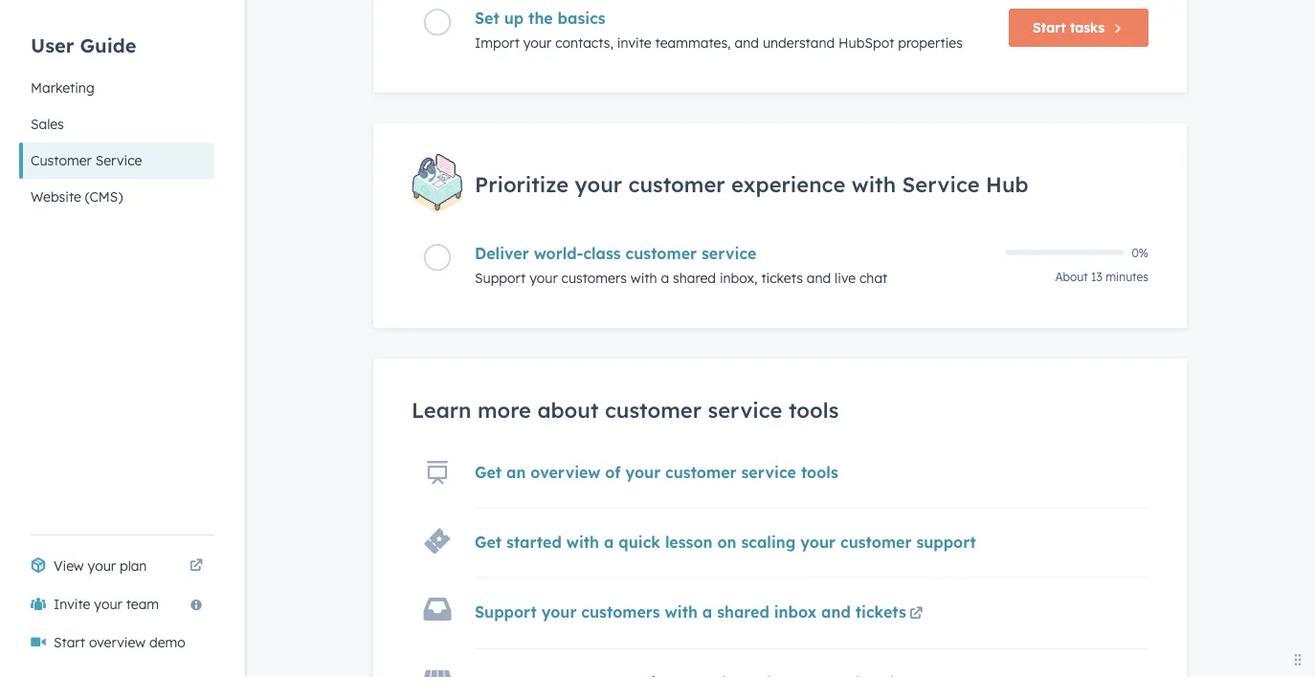 Task type: describe. For each thing, give the bounding box(es) containing it.
1 vertical spatial customers
[[581, 603, 660, 622]]

with right started
[[566, 533, 599, 552]]

0 vertical spatial tools
[[789, 398, 839, 424]]

support inside the 'deliver world-class customer service support your customers with a shared inbox, tickets and live chat'
[[475, 270, 526, 287]]

invite your team
[[54, 596, 159, 613]]

import
[[475, 35, 520, 52]]

the
[[528, 9, 553, 28]]

deliver world-class customer service button
[[475, 245, 994, 264]]

with right experience
[[852, 171, 896, 198]]

basics
[[558, 9, 606, 28]]

with inside the 'deliver world-class customer service support your customers with a shared inbox, tickets and live chat'
[[631, 270, 657, 287]]

1 vertical spatial overview
[[89, 635, 146, 651]]

start tasks button
[[1009, 9, 1149, 48]]

up
[[504, 9, 524, 28]]

scaling
[[741, 533, 796, 552]]

guide
[[80, 33, 136, 57]]

get for get an overview of your customer service tools
[[475, 463, 502, 482]]

hub
[[986, 171, 1029, 198]]

get an overview of your customer service tools button
[[475, 463, 838, 482]]

1 vertical spatial a
[[604, 533, 614, 552]]

understand
[[763, 35, 835, 52]]

user guide views element
[[19, 0, 214, 215]]

learn more about customer service tools
[[412, 398, 839, 424]]

your inside button
[[94, 596, 122, 613]]

start tasks
[[1033, 20, 1105, 37]]

set up the basics import your contacts, invite teammates, and understand hubspot properties
[[475, 9, 963, 52]]

inbox,
[[720, 270, 758, 287]]

a inside the 'deliver world-class customer service support your customers with a shared inbox, tickets and live chat'
[[661, 270, 669, 287]]

teammates,
[[655, 35, 731, 52]]

0%
[[1132, 246, 1149, 260]]

customer up get an overview of your customer service tools button
[[605, 398, 702, 424]]

your up class
[[575, 171, 622, 198]]

(cms)
[[85, 189, 123, 205]]

1 vertical spatial service
[[902, 171, 980, 198]]

shared inside the 'deliver world-class customer service support your customers with a shared inbox, tickets and live chat'
[[673, 270, 716, 287]]

deliver world-class customer service support your customers with a shared inbox, tickets and live chat
[[475, 245, 888, 287]]

1 horizontal spatial overview
[[531, 463, 601, 482]]

service for class
[[702, 245, 757, 264]]

quick
[[619, 533, 660, 552]]

on
[[717, 533, 737, 552]]

customer inside the 'deliver world-class customer service support your customers with a shared inbox, tickets and live chat'
[[626, 245, 697, 264]]

your inside the 'deliver world-class customer service support your customers with a shared inbox, tickets and live chat'
[[530, 270, 558, 287]]

1 link opens in a new window image from the top
[[910, 603, 923, 626]]

tasks
[[1070, 20, 1105, 37]]

live
[[835, 270, 856, 287]]

lesson
[[665, 533, 713, 552]]

support your customers with a shared inbox and tickets link
[[475, 603, 926, 626]]

hubspot
[[839, 35, 894, 52]]

invite
[[617, 35, 652, 52]]

prioritize
[[475, 171, 569, 198]]

website (cms) button
[[19, 179, 214, 215]]

about 13 minutes
[[1055, 270, 1149, 285]]

customer service
[[31, 152, 142, 169]]

2 vertical spatial a
[[702, 603, 712, 622]]

invite
[[54, 596, 90, 613]]

set
[[475, 9, 499, 28]]

customer
[[31, 152, 92, 169]]

demo
[[149, 635, 185, 651]]



Task type: vqa. For each thing, say whether or not it's contained in the screenshot.
bottommost service
yes



Task type: locate. For each thing, give the bounding box(es) containing it.
get an overview of your customer service tools
[[475, 463, 838, 482]]

get for get started with a quick lesson on scaling your customer support
[[475, 533, 502, 552]]

support
[[916, 533, 976, 552]]

1 vertical spatial start
[[54, 635, 85, 651]]

your down started
[[541, 603, 577, 622]]

service for about
[[708, 398, 782, 424]]

tickets right inbox,
[[761, 270, 803, 287]]

user
[[31, 33, 74, 57]]

customer right class
[[626, 245, 697, 264]]

get left started
[[475, 533, 502, 552]]

tickets inside the 'deliver world-class customer service support your customers with a shared inbox, tickets and live chat'
[[761, 270, 803, 287]]

2 get from the top
[[475, 533, 502, 552]]

link opens in a new window image
[[910, 603, 923, 626], [910, 608, 923, 622]]

team
[[126, 596, 159, 613]]

tickets
[[761, 270, 803, 287], [855, 603, 906, 622]]

shared
[[673, 270, 716, 287], [717, 603, 769, 622]]

0 horizontal spatial service
[[95, 152, 142, 169]]

started
[[506, 533, 562, 552]]

your down the
[[523, 35, 552, 52]]

chat
[[860, 270, 888, 287]]

shared left inbox
[[717, 603, 769, 622]]

experience
[[731, 171, 846, 198]]

set up the basics button
[[475, 9, 994, 28]]

a
[[661, 270, 669, 287], [604, 533, 614, 552], [702, 603, 712, 622]]

start down the invite
[[54, 635, 85, 651]]

and
[[735, 35, 759, 52], [807, 270, 831, 287], [821, 603, 851, 622]]

sales button
[[19, 106, 214, 143]]

get started with a quick lesson on scaling your customer support
[[475, 533, 976, 552]]

1 vertical spatial tools
[[801, 463, 838, 482]]

1 horizontal spatial shared
[[717, 603, 769, 622]]

marketing
[[31, 79, 94, 96]]

your
[[523, 35, 552, 52], [575, 171, 622, 198], [530, 270, 558, 287], [625, 463, 661, 482], [800, 533, 836, 552], [88, 558, 116, 575], [94, 596, 122, 613], [541, 603, 577, 622]]

2 support from the top
[[475, 603, 537, 622]]

1 vertical spatial service
[[708, 398, 782, 424]]

0 vertical spatial overview
[[531, 463, 601, 482]]

and inside set up the basics import your contacts, invite teammates, and understand hubspot properties
[[735, 35, 759, 52]]

your left plan
[[88, 558, 116, 575]]

and left live
[[807, 270, 831, 287]]

customer left support
[[840, 533, 912, 552]]

view
[[54, 558, 84, 575]]

start for start tasks
[[1033, 20, 1066, 37]]

contacts,
[[555, 35, 613, 52]]

0 vertical spatial a
[[661, 270, 669, 287]]

tickets right inbox
[[855, 603, 906, 622]]

invite your team button
[[19, 586, 214, 624]]

support your customers with a shared inbox and tickets
[[475, 603, 906, 622]]

0 vertical spatial start
[[1033, 20, 1066, 37]]

properties
[[898, 35, 963, 52]]

with down "lesson"
[[665, 603, 698, 622]]

overview left of
[[531, 463, 601, 482]]

learn
[[412, 398, 471, 424]]

link opens in a new window image
[[190, 555, 203, 578], [190, 560, 203, 573]]

your left team
[[94, 596, 122, 613]]

view your plan link
[[19, 548, 214, 586]]

13
[[1091, 270, 1103, 285]]

1 horizontal spatial tickets
[[855, 603, 906, 622]]

of
[[605, 463, 621, 482]]

start overview demo link
[[19, 624, 214, 662]]

an
[[506, 463, 526, 482]]

1 vertical spatial tickets
[[855, 603, 906, 622]]

0 vertical spatial service
[[702, 245, 757, 264]]

0 horizontal spatial tickets
[[761, 270, 803, 287]]

0 horizontal spatial overview
[[89, 635, 146, 651]]

1 link opens in a new window image from the top
[[190, 555, 203, 578]]

service inside customer service button
[[95, 152, 142, 169]]

customers
[[561, 270, 627, 287], [581, 603, 660, 622]]

2 link opens in a new window image from the top
[[190, 560, 203, 573]]

support down deliver
[[475, 270, 526, 287]]

1 support from the top
[[475, 270, 526, 287]]

2 vertical spatial service
[[741, 463, 796, 482]]

0 horizontal spatial start
[[54, 635, 85, 651]]

1 vertical spatial shared
[[717, 603, 769, 622]]

website (cms)
[[31, 189, 123, 205]]

customer service button
[[19, 143, 214, 179]]

view your plan
[[54, 558, 147, 575]]

start inside button
[[1033, 20, 1066, 37]]

with
[[852, 171, 896, 198], [631, 270, 657, 287], [566, 533, 599, 552], [665, 603, 698, 622]]

0 horizontal spatial shared
[[673, 270, 716, 287]]

inbox
[[774, 603, 817, 622]]

prioritize your customer experience with service hub
[[475, 171, 1029, 198]]

service
[[95, 152, 142, 169], [902, 171, 980, 198]]

deliver
[[475, 245, 529, 264]]

tools
[[789, 398, 839, 424], [801, 463, 838, 482]]

1 vertical spatial and
[[807, 270, 831, 287]]

get started with a quick lesson on scaling your customer support link
[[475, 533, 976, 552]]

2 link opens in a new window image from the top
[[910, 608, 923, 622]]

and right inbox
[[821, 603, 851, 622]]

your right "scaling"
[[800, 533, 836, 552]]

start left tasks
[[1033, 20, 1066, 37]]

get
[[475, 463, 502, 482], [475, 533, 502, 552]]

customers inside the 'deliver world-class customer service support your customers with a shared inbox, tickets and live chat'
[[561, 270, 627, 287]]

your inside set up the basics import your contacts, invite teammates, and understand hubspot properties
[[523, 35, 552, 52]]

sales
[[31, 116, 64, 133]]

2 vertical spatial and
[[821, 603, 851, 622]]

0 vertical spatial tickets
[[761, 270, 803, 287]]

minutes
[[1106, 270, 1149, 285]]

your down world-
[[530, 270, 558, 287]]

1 horizontal spatial start
[[1033, 20, 1066, 37]]

overview
[[531, 463, 601, 482], [89, 635, 146, 651]]

world-
[[534, 245, 583, 264]]

about
[[537, 398, 599, 424]]

plan
[[120, 558, 147, 575]]

shared left inbox,
[[673, 270, 716, 287]]

1 horizontal spatial a
[[661, 270, 669, 287]]

get left an
[[475, 463, 502, 482]]

0 vertical spatial get
[[475, 463, 502, 482]]

0 vertical spatial support
[[475, 270, 526, 287]]

customers down class
[[561, 270, 627, 287]]

your right of
[[625, 463, 661, 482]]

class
[[583, 245, 621, 264]]

website
[[31, 189, 81, 205]]

about
[[1055, 270, 1088, 285]]

start for start overview demo
[[54, 635, 85, 651]]

0 vertical spatial customers
[[561, 270, 627, 287]]

0 horizontal spatial a
[[604, 533, 614, 552]]

1 vertical spatial get
[[475, 533, 502, 552]]

service left hub
[[902, 171, 980, 198]]

0 vertical spatial and
[[735, 35, 759, 52]]

a down deliver world-class customer service button
[[661, 270, 669, 287]]

more
[[478, 398, 531, 424]]

and down set up the basics button
[[735, 35, 759, 52]]

0 vertical spatial shared
[[673, 270, 716, 287]]

1 vertical spatial support
[[475, 603, 537, 622]]

user guide
[[31, 33, 136, 57]]

with down deliver world-class customer service button
[[631, 270, 657, 287]]

customer up "lesson"
[[665, 463, 737, 482]]

marketing button
[[19, 70, 214, 106]]

2 horizontal spatial a
[[702, 603, 712, 622]]

1 horizontal spatial service
[[902, 171, 980, 198]]

customer
[[628, 171, 725, 198], [626, 245, 697, 264], [605, 398, 702, 424], [665, 463, 737, 482], [840, 533, 912, 552]]

customers down quick
[[581, 603, 660, 622]]

1 get from the top
[[475, 463, 502, 482]]

a down get started with a quick lesson on scaling your customer support
[[702, 603, 712, 622]]

service down sales button
[[95, 152, 142, 169]]

start
[[1033, 20, 1066, 37], [54, 635, 85, 651]]

overview down invite your team button
[[89, 635, 146, 651]]

service
[[702, 245, 757, 264], [708, 398, 782, 424], [741, 463, 796, 482]]

and inside the 'deliver world-class customer service support your customers with a shared inbox, tickets and live chat'
[[807, 270, 831, 287]]

support
[[475, 270, 526, 287], [475, 603, 537, 622]]

customer up the 'deliver world-class customer service support your customers with a shared inbox, tickets and live chat' at the top of page
[[628, 171, 725, 198]]

service inside the 'deliver world-class customer service support your customers with a shared inbox, tickets and live chat'
[[702, 245, 757, 264]]

0 vertical spatial service
[[95, 152, 142, 169]]

start overview demo
[[54, 635, 185, 651]]

support down started
[[475, 603, 537, 622]]

a left quick
[[604, 533, 614, 552]]



